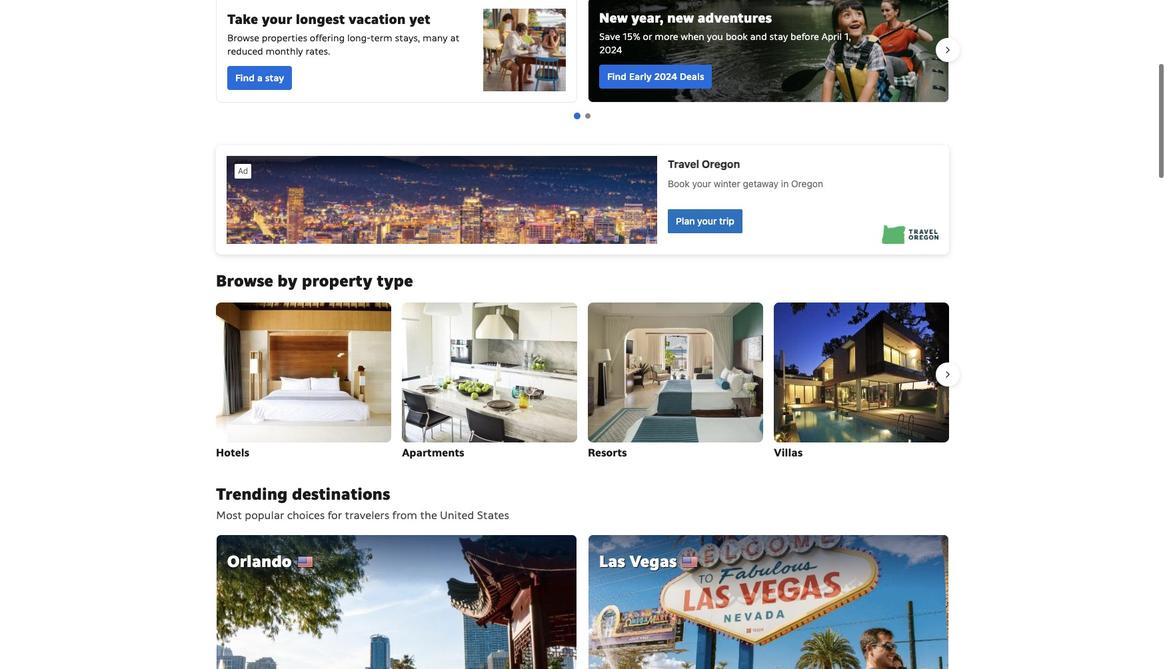 Task type: locate. For each thing, give the bounding box(es) containing it.
year,
[[631, 9, 664, 27]]

properties
[[262, 32, 307, 44]]

the
[[420, 509, 437, 523]]

progress bar
[[574, 113, 591, 119]]

0 horizontal spatial find
[[235, 72, 255, 84]]

find left a
[[235, 72, 255, 84]]

2024 right early
[[654, 71, 677, 83]]

browse inside take your longest vacation yet browse properties offering long-term stays, many at reduced monthly rates.
[[227, 32, 259, 44]]

find
[[607, 71, 627, 83], [235, 72, 255, 84]]

1 horizontal spatial find
[[607, 71, 627, 83]]

2024 inside find early 2024 deals 'link'
[[654, 71, 677, 83]]

find for new
[[607, 71, 627, 83]]

1 horizontal spatial stay
[[770, 31, 788, 43]]

stay right a
[[265, 72, 284, 84]]

browse
[[227, 32, 259, 44], [216, 271, 273, 291]]

early
[[629, 71, 652, 83]]

stay
[[770, 31, 788, 43], [265, 72, 284, 84]]

0 vertical spatial region
[[205, 0, 960, 108]]

1 region from the top
[[205, 0, 960, 108]]

villas link
[[774, 303, 949, 463]]

1 vertical spatial stay
[[265, 72, 284, 84]]

hotels
[[216, 446, 249, 460]]

region
[[205, 0, 960, 108], [205, 297, 960, 468]]

2024 inside new year, new adventures save 15% or more when you book and stay before april 1, 2024
[[599, 44, 622, 56]]

new year, new adventures save 15% or more when you book and stay before april 1, 2024
[[599, 9, 851, 56]]

monthly
[[266, 45, 303, 57]]

0 vertical spatial 2024
[[599, 44, 622, 56]]

orlando link
[[216, 535, 577, 669]]

find a stay
[[235, 72, 284, 84]]

2024
[[599, 44, 622, 56], [654, 71, 677, 83]]

find for take
[[235, 72, 255, 84]]

new
[[667, 9, 694, 27]]

a
[[257, 72, 263, 84]]

resorts link
[[588, 303, 763, 463]]

stay right and
[[770, 31, 788, 43]]

states
[[477, 509, 509, 523]]

1 horizontal spatial 2024
[[654, 71, 677, 83]]

0 vertical spatial browse
[[227, 32, 259, 44]]

0 vertical spatial stay
[[770, 31, 788, 43]]

1 vertical spatial region
[[205, 297, 960, 468]]

save
[[599, 31, 620, 43]]

find early 2024 deals link
[[599, 65, 712, 89]]

las vegas
[[599, 552, 677, 572]]

0 horizontal spatial 2024
[[599, 44, 622, 56]]

book
[[726, 31, 748, 43]]

most
[[216, 509, 242, 523]]

a young girl and woman kayak on a river image
[[589, 0, 949, 102]]

browse up reduced
[[227, 32, 259, 44]]

stay inside new year, new adventures save 15% or more when you book and stay before april 1, 2024
[[770, 31, 788, 43]]

you
[[707, 31, 723, 43]]

find inside 'link'
[[607, 71, 627, 83]]

1 vertical spatial 2024
[[654, 71, 677, 83]]

find left early
[[607, 71, 627, 83]]

before
[[791, 31, 819, 43]]

property
[[302, 271, 372, 291]]

popular
[[245, 509, 284, 523]]

from
[[392, 509, 417, 523]]

2024 down save at the right top of page
[[599, 44, 622, 56]]

region containing hotels
[[205, 297, 960, 468]]

your
[[262, 11, 292, 28]]

hotels link
[[216, 303, 391, 463]]

2 region from the top
[[205, 297, 960, 468]]

region containing new year, new adventures
[[205, 0, 960, 108]]

browse left by
[[216, 271, 273, 291]]

15%
[[623, 31, 640, 43]]



Task type: describe. For each thing, give the bounding box(es) containing it.
villas
[[774, 446, 803, 460]]

term
[[371, 32, 392, 44]]

resorts
[[588, 446, 627, 460]]

browse by property type
[[216, 271, 413, 291]]

yet
[[409, 11, 430, 28]]

trending destinations most popular choices for travelers from the united states
[[216, 484, 509, 523]]

find a stay link
[[227, 66, 292, 90]]

take your longest vacation yet image
[[483, 9, 566, 91]]

at
[[450, 32, 460, 44]]

many
[[423, 32, 448, 44]]

travelers
[[345, 509, 389, 523]]

las vegas link
[[588, 535, 949, 669]]

1 vertical spatial browse
[[216, 271, 273, 291]]

trending
[[216, 484, 288, 505]]

more
[[655, 31, 678, 43]]

new
[[599, 9, 628, 27]]

april
[[822, 31, 842, 43]]

find early 2024 deals
[[607, 71, 704, 83]]

type
[[377, 271, 413, 291]]

vegas
[[629, 552, 677, 572]]

long-
[[347, 32, 371, 44]]

stays,
[[395, 32, 420, 44]]

take your longest vacation yet browse properties offering long-term stays, many at reduced monthly rates.
[[227, 11, 460, 57]]

destinations
[[292, 484, 390, 505]]

rates.
[[306, 45, 330, 57]]

deals
[[680, 71, 704, 83]]

adventures
[[698, 9, 772, 27]]

apartments link
[[402, 303, 577, 463]]

take
[[227, 11, 258, 28]]

for
[[328, 509, 342, 523]]

reduced
[[227, 45, 263, 57]]

vacation
[[348, 11, 406, 28]]

and
[[750, 31, 767, 43]]

0 horizontal spatial stay
[[265, 72, 284, 84]]

or
[[643, 31, 652, 43]]

united
[[440, 509, 474, 523]]

offering
[[310, 32, 345, 44]]

las
[[599, 552, 625, 572]]

choices
[[287, 509, 325, 523]]

apartments
[[402, 446, 464, 460]]

orlando
[[227, 552, 292, 572]]

when
[[681, 31, 705, 43]]

1,
[[845, 31, 851, 43]]

longest
[[296, 11, 345, 28]]

advertisement element
[[216, 145, 949, 255]]

by
[[278, 271, 298, 291]]



Task type: vqa. For each thing, say whether or not it's contained in the screenshot.
$185's nights
no



